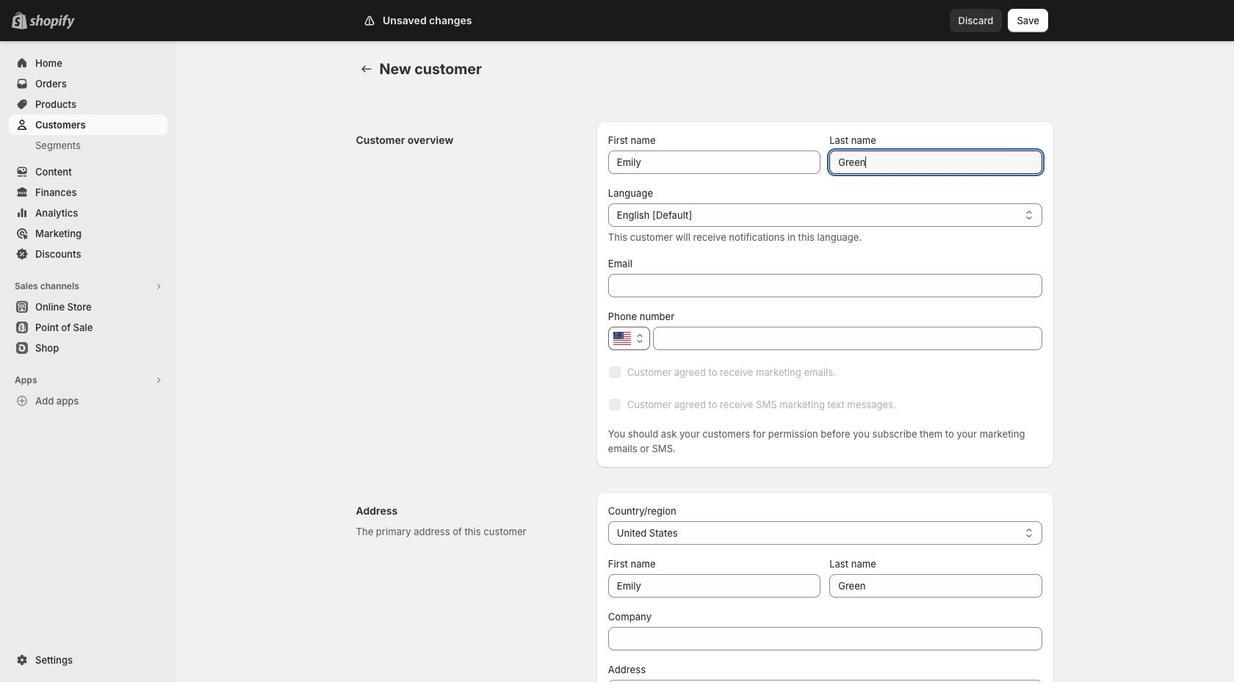 Task type: describe. For each thing, give the bounding box(es) containing it.
shopify image
[[32, 15, 78, 29]]

united states (+1) image
[[614, 332, 631, 345]]



Task type: locate. For each thing, give the bounding box(es) containing it.
None text field
[[609, 151, 821, 174], [653, 327, 1043, 351], [609, 575, 821, 598], [830, 575, 1043, 598], [632, 681, 1043, 683], [609, 151, 821, 174], [653, 327, 1043, 351], [609, 575, 821, 598], [830, 575, 1043, 598], [632, 681, 1043, 683]]

None text field
[[830, 151, 1043, 174], [609, 628, 1043, 651], [830, 151, 1043, 174], [609, 628, 1043, 651]]

None email field
[[609, 274, 1043, 298]]



Task type: vqa. For each thing, say whether or not it's contained in the screenshot.
United States (+1) icon
yes



